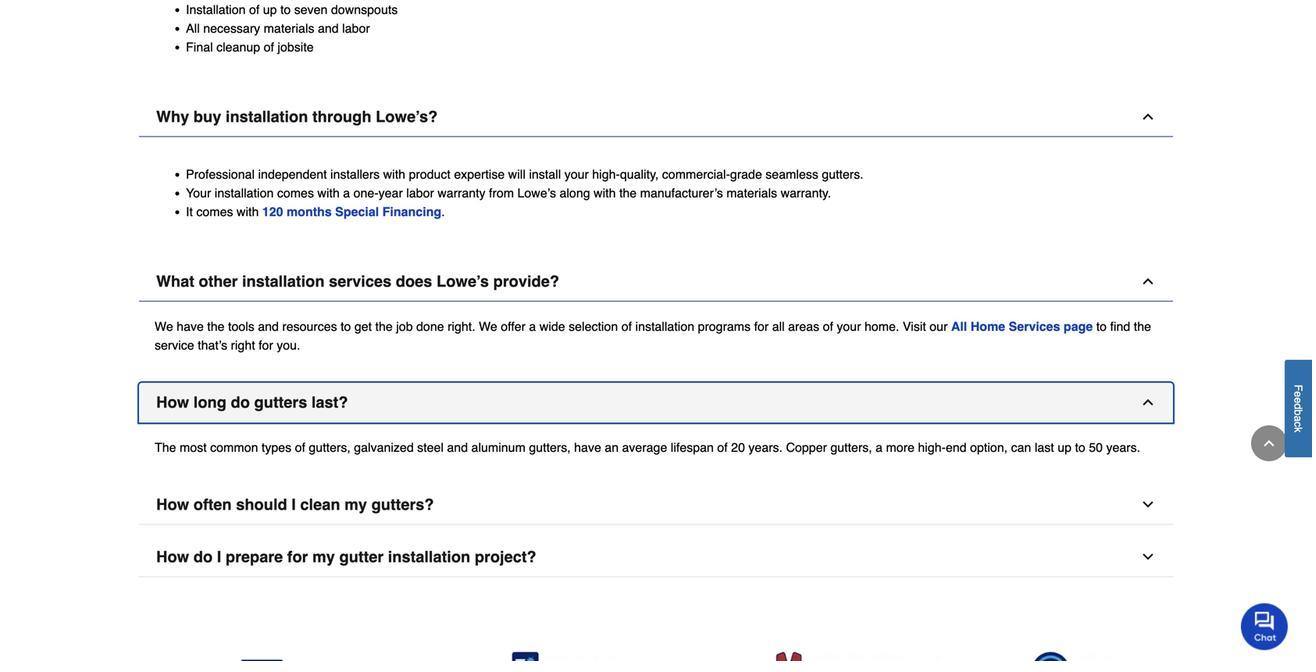 Task type: describe. For each thing, give the bounding box(es) containing it.
page
[[1064, 319, 1093, 334]]

it
[[186, 205, 193, 219]]

other
[[199, 272, 238, 290]]

a blue 1-year labor warranty icon. image
[[932, 652, 1170, 661]]

2 years. from the left
[[1106, 440, 1140, 455]]

c
[[1292, 422, 1305, 428]]

0 horizontal spatial have
[[177, 319, 204, 334]]

installation down what other installation services does lowe's provide? button
[[635, 319, 694, 334]]

should
[[236, 496, 287, 514]]

last?
[[312, 393, 348, 411]]

1 horizontal spatial up
[[1058, 440, 1071, 455]]

of up necessary
[[249, 2, 260, 17]]

for inside button
[[287, 548, 308, 566]]

why buy installation through lowe's?
[[156, 108, 438, 126]]

chat invite button image
[[1241, 603, 1289, 651]]

common
[[210, 440, 258, 455]]

chevron down image
[[1140, 549, 1156, 565]]

why
[[156, 108, 189, 126]]

jobsite
[[278, 40, 314, 54]]

2 horizontal spatial and
[[447, 440, 468, 455]]

chevron up image for last?
[[1140, 395, 1156, 410]]

an
[[605, 440, 619, 455]]

visit
[[903, 319, 926, 334]]

quality,
[[620, 167, 659, 181]]

months
[[287, 205, 332, 219]]

tools
[[228, 319, 254, 334]]

expertise
[[454, 167, 505, 181]]

how for how do i prepare for my gutter installation project?
[[156, 548, 189, 566]]

that's
[[198, 338, 227, 352]]

final
[[186, 40, 213, 54]]

my for for
[[312, 548, 335, 566]]

of right areas
[[823, 319, 833, 334]]

selection
[[569, 319, 618, 334]]

galvanized
[[354, 440, 414, 455]]

to left get
[[341, 319, 351, 334]]

independent
[[258, 167, 327, 181]]

a dark blue background check icon. image
[[405, 652, 644, 661]]

what
[[156, 272, 194, 290]]

with right along
[[594, 186, 616, 200]]

right
[[231, 338, 255, 352]]

downspouts
[[331, 2, 398, 17]]

most
[[180, 440, 207, 455]]

a right offer
[[529, 319, 536, 334]]

from
[[489, 186, 514, 200]]

services
[[1009, 319, 1060, 334]]

the up that's
[[207, 319, 225, 334]]

the
[[155, 440, 176, 455]]

get
[[354, 319, 372, 334]]

a dark blue credit card icon. image
[[142, 652, 380, 661]]

steel
[[417, 440, 444, 455]]

chevron up image inside what other installation services does lowe's provide? button
[[1140, 274, 1156, 289]]

how do i prepare for my gutter installation project?
[[156, 548, 536, 566]]

b
[[1292, 410, 1305, 416]]

120 months special financing link
[[262, 205, 441, 219]]

our
[[930, 319, 948, 334]]

f e e d b a c k button
[[1285, 360, 1312, 458]]

along
[[560, 186, 590, 200]]

how for how long do gutters last?
[[156, 393, 189, 411]]

and inside installation of up to seven downspouts all necessary materials and labor final cleanup of jobsite
[[318, 21, 339, 35]]

home.
[[865, 319, 899, 334]]

1 e from the top
[[1292, 392, 1305, 398]]

areas
[[788, 319, 819, 334]]

product
[[409, 167, 451, 181]]

one-
[[353, 186, 379, 200]]

how do i prepare for my gutter installation project? button
[[139, 538, 1173, 577]]

clean
[[300, 496, 340, 514]]

my for clean
[[345, 496, 367, 514]]

prepare
[[226, 548, 283, 566]]

with up months
[[317, 186, 340, 200]]

scroll to top element
[[1251, 426, 1287, 462]]

seamless
[[766, 167, 818, 181]]

chevron up image for lowe's?
[[1140, 109, 1156, 124]]

the inside to find the service that's right for you.
[[1134, 319, 1151, 334]]

end
[[946, 440, 967, 455]]

gutters
[[254, 393, 307, 411]]

all inside installation of up to seven downspouts all necessary materials and labor final cleanup of jobsite
[[186, 21, 200, 35]]

with left 120 on the left top of the page
[[237, 205, 259, 219]]

120
[[262, 205, 283, 219]]

1 we from the left
[[155, 319, 173, 334]]

to find the service that's right for you.
[[155, 319, 1151, 352]]

types
[[262, 440, 291, 455]]

grade
[[730, 167, 762, 181]]

option,
[[970, 440, 1008, 455]]

gutters.
[[822, 167, 863, 181]]

1 gutters, from the left
[[309, 440, 350, 455]]

2 e from the top
[[1292, 398, 1305, 404]]

all home services page link
[[951, 319, 1093, 334]]

a inside professional independent installers with product expertise will install your high-quality, commercial-grade seamless gutters. your installation comes with a one-year labor warranty from lowe's along with the manufacturer's materials warranty. it comes with 120 months special financing .
[[343, 186, 350, 200]]

necessary
[[203, 21, 260, 35]]

3 gutters, from the left
[[830, 440, 872, 455]]

can
[[1011, 440, 1031, 455]]

.
[[441, 205, 445, 219]]

1 horizontal spatial your
[[837, 319, 861, 334]]

to left 50
[[1075, 440, 1085, 455]]

the most common types of gutters, galvanized steel and aluminum gutters, have an average lifespan of 20 years. copper gutters, a more high-end option, can last up to 50 years.
[[155, 440, 1140, 455]]

1 years. from the left
[[749, 440, 783, 455]]

resources
[[282, 319, 337, 334]]

all
[[772, 319, 785, 334]]

job
[[396, 319, 413, 334]]

seven
[[294, 2, 328, 17]]

why buy installation through lowe's? button
[[139, 97, 1173, 137]]

how often should i clean my gutters? button
[[139, 485, 1173, 525]]

right.
[[448, 319, 475, 334]]

of right types at the left of the page
[[295, 440, 305, 455]]

find
[[1110, 319, 1130, 334]]

to inside installation of up to seven downspouts all necessary materials and labor final cleanup of jobsite
[[280, 2, 291, 17]]

aluminum
[[471, 440, 526, 455]]



Task type: vqa. For each thing, say whether or not it's contained in the screenshot.
Kitchen to the right
no



Task type: locate. For each thing, give the bounding box(es) containing it.
gutters?
[[371, 496, 434, 514]]

0 horizontal spatial do
[[194, 548, 213, 566]]

for
[[754, 319, 769, 334], [259, 338, 273, 352], [287, 548, 308, 566]]

0 vertical spatial labor
[[342, 21, 370, 35]]

1 horizontal spatial my
[[345, 496, 367, 514]]

chevron up image inside the scroll to top element
[[1261, 436, 1277, 451]]

gutters,
[[309, 440, 350, 455], [529, 440, 571, 455], [830, 440, 872, 455]]

how
[[156, 393, 189, 411], [156, 496, 189, 514], [156, 548, 189, 566]]

lowe's up right.
[[437, 272, 489, 290]]

0 horizontal spatial all
[[186, 21, 200, 35]]

1 vertical spatial and
[[258, 319, 279, 334]]

installation
[[226, 108, 308, 126], [215, 186, 274, 200], [242, 272, 325, 290], [635, 319, 694, 334], [388, 548, 470, 566]]

chevron down image
[[1140, 497, 1156, 513]]

0 horizontal spatial we
[[155, 319, 173, 334]]

k
[[1292, 427, 1305, 433]]

have up service at the bottom left of page
[[177, 319, 204, 334]]

installation of up to seven downspouts all necessary materials and labor final cleanup of jobsite
[[186, 2, 398, 54]]

last
[[1035, 440, 1054, 455]]

0 vertical spatial high-
[[592, 167, 620, 181]]

gutters, down 'last?'
[[309, 440, 350, 455]]

we left offer
[[479, 319, 497, 334]]

1 vertical spatial i
[[217, 548, 221, 566]]

materials inside installation of up to seven downspouts all necessary materials and labor final cleanup of jobsite
[[264, 21, 314, 35]]

0 vertical spatial chevron up image
[[1140, 274, 1156, 289]]

installation inside professional independent installers with product expertise will install your high-quality, commercial-grade seamless gutters. your installation comes with a one-year labor warranty from lowe's along with the manufacturer's materials warranty. it comes with 120 months special financing .
[[215, 186, 274, 200]]

your
[[186, 186, 211, 200]]

0 horizontal spatial years.
[[749, 440, 783, 455]]

1 chevron up image from the top
[[1140, 109, 1156, 124]]

high- right install
[[592, 167, 620, 181]]

e up b
[[1292, 398, 1305, 404]]

special
[[335, 205, 379, 219]]

0 vertical spatial chevron up image
[[1140, 109, 1156, 124]]

offer
[[501, 319, 526, 334]]

0 horizontal spatial and
[[258, 319, 279, 334]]

chevron up image
[[1140, 109, 1156, 124], [1140, 395, 1156, 410]]

your
[[564, 167, 589, 181], [837, 319, 861, 334]]

do right long
[[231, 393, 250, 411]]

installation
[[186, 2, 246, 17]]

installation right buy
[[226, 108, 308, 126]]

0 vertical spatial lowe's
[[517, 186, 556, 200]]

1 horizontal spatial for
[[287, 548, 308, 566]]

you.
[[277, 338, 300, 352]]

labor inside installation of up to seven downspouts all necessary materials and labor final cleanup of jobsite
[[342, 21, 370, 35]]

1 vertical spatial all
[[951, 319, 967, 334]]

1 horizontal spatial do
[[231, 393, 250, 411]]

lowe's?
[[376, 108, 438, 126]]

professional
[[186, 167, 255, 181]]

what other installation services does lowe's provide?
[[156, 272, 559, 290]]

2 how from the top
[[156, 496, 189, 514]]

0 vertical spatial do
[[231, 393, 250, 411]]

1 horizontal spatial have
[[574, 440, 601, 455]]

1 horizontal spatial i
[[292, 496, 296, 514]]

0 vertical spatial your
[[564, 167, 589, 181]]

to left find
[[1096, 319, 1107, 334]]

how inside how often should i clean my gutters? button
[[156, 496, 189, 514]]

have left an
[[574, 440, 601, 455]]

how often should i clean my gutters?
[[156, 496, 434, 514]]

1 horizontal spatial years.
[[1106, 440, 1140, 455]]

a inside f e e d b a c k button
[[1292, 416, 1305, 422]]

1 vertical spatial your
[[837, 319, 861, 334]]

0 horizontal spatial labor
[[342, 21, 370, 35]]

and right the tools
[[258, 319, 279, 334]]

50
[[1089, 440, 1103, 455]]

a left 'one-'
[[343, 186, 350, 200]]

2 horizontal spatial gutters,
[[830, 440, 872, 455]]

f
[[1292, 385, 1305, 392]]

1 horizontal spatial labor
[[406, 186, 434, 200]]

of left 20
[[717, 440, 728, 455]]

materials down grade in the top of the page
[[726, 186, 777, 200]]

0 vertical spatial materials
[[264, 21, 314, 35]]

a up k
[[1292, 416, 1305, 422]]

my
[[345, 496, 367, 514], [312, 548, 335, 566]]

a left more
[[876, 440, 883, 455]]

0 horizontal spatial chevron up image
[[1140, 274, 1156, 289]]

will
[[508, 167, 526, 181]]

labor down downspouts
[[342, 21, 370, 35]]

1 vertical spatial chevron up image
[[1261, 436, 1277, 451]]

1 vertical spatial do
[[194, 548, 213, 566]]

0 horizontal spatial high-
[[592, 167, 620, 181]]

what other installation services does lowe's provide? button
[[139, 262, 1173, 302]]

for left all
[[754, 319, 769, 334]]

1 vertical spatial how
[[156, 496, 189, 514]]

1 vertical spatial high-
[[918, 440, 946, 455]]

the left job on the left
[[375, 319, 393, 334]]

years. right 50
[[1106, 440, 1140, 455]]

manufacturer's
[[640, 186, 723, 200]]

1 horizontal spatial gutters,
[[529, 440, 571, 455]]

to
[[280, 2, 291, 17], [341, 319, 351, 334], [1096, 319, 1107, 334], [1075, 440, 1085, 455]]

0 vertical spatial my
[[345, 496, 367, 514]]

financing
[[382, 205, 441, 219]]

up left seven
[[263, 2, 277, 17]]

and down seven
[[318, 21, 339, 35]]

warranty.
[[781, 186, 831, 200]]

years. right 20
[[749, 440, 783, 455]]

f e e d b a c k
[[1292, 385, 1305, 433]]

up
[[263, 2, 277, 17], [1058, 440, 1071, 455]]

a lowe's red vest icon. image
[[669, 652, 907, 661]]

2 chevron up image from the top
[[1140, 395, 1156, 410]]

1 vertical spatial labor
[[406, 186, 434, 200]]

2 vertical spatial and
[[447, 440, 468, 455]]

gutter
[[339, 548, 384, 566]]

long
[[194, 393, 226, 411]]

provide?
[[493, 272, 559, 290]]

1 horizontal spatial all
[[951, 319, 967, 334]]

with
[[383, 167, 405, 181], [317, 186, 340, 200], [594, 186, 616, 200], [237, 205, 259, 219]]

installation down professional
[[215, 186, 274, 200]]

my right clean
[[345, 496, 367, 514]]

lowe's inside professional independent installers with product expertise will install your high-quality, commercial-grade seamless gutters. your installation comes with a one-year labor warranty from lowe's along with the manufacturer's materials warranty. it comes with 120 months special financing .
[[517, 186, 556, 200]]

how for how often should i clean my gutters?
[[156, 496, 189, 514]]

all right our on the right of page
[[951, 319, 967, 334]]

services
[[329, 272, 391, 290]]

how long do gutters last? button
[[139, 383, 1173, 423]]

0 vertical spatial for
[[754, 319, 769, 334]]

0 horizontal spatial comes
[[196, 205, 233, 219]]

1 horizontal spatial we
[[479, 319, 497, 334]]

lifespan
[[671, 440, 714, 455]]

and right steel
[[447, 440, 468, 455]]

0 vertical spatial comes
[[277, 186, 314, 200]]

installers
[[330, 167, 380, 181]]

for inside to find the service that's right for you.
[[259, 338, 273, 352]]

0 horizontal spatial my
[[312, 548, 335, 566]]

chevron up image inside how long do gutters last? button
[[1140, 395, 1156, 410]]

often
[[194, 496, 232, 514]]

0 vertical spatial have
[[177, 319, 204, 334]]

we up service at the bottom left of page
[[155, 319, 173, 334]]

how inside how do i prepare for my gutter installation project? button
[[156, 548, 189, 566]]

0 horizontal spatial materials
[[264, 21, 314, 35]]

20
[[731, 440, 745, 455]]

copper
[[786, 440, 827, 455]]

2 we from the left
[[479, 319, 497, 334]]

0 horizontal spatial up
[[263, 2, 277, 17]]

commercial-
[[662, 167, 730, 181]]

we have the tools and resources to get the job done right. we offer a wide selection of installation programs for all areas of your home. visit our all home services page
[[155, 319, 1093, 334]]

0 vertical spatial i
[[292, 496, 296, 514]]

0 vertical spatial how
[[156, 393, 189, 411]]

with up year
[[383, 167, 405, 181]]

e up "d"
[[1292, 392, 1305, 398]]

1 horizontal spatial lowe's
[[517, 186, 556, 200]]

0 horizontal spatial i
[[217, 548, 221, 566]]

up inside installation of up to seven downspouts all necessary materials and labor final cleanup of jobsite
[[263, 2, 277, 17]]

have
[[177, 319, 204, 334], [574, 440, 601, 455]]

programs
[[698, 319, 751, 334]]

1 vertical spatial my
[[312, 548, 335, 566]]

2 gutters, from the left
[[529, 440, 571, 455]]

1 vertical spatial for
[[259, 338, 273, 352]]

done
[[416, 319, 444, 334]]

up right last
[[1058, 440, 1071, 455]]

the down quality,
[[619, 186, 637, 200]]

1 vertical spatial up
[[1058, 440, 1071, 455]]

to inside to find the service that's right for you.
[[1096, 319, 1107, 334]]

1 vertical spatial chevron up image
[[1140, 395, 1156, 410]]

the right find
[[1134, 319, 1151, 334]]

average
[[622, 440, 667, 455]]

materials up jobsite
[[264, 21, 314, 35]]

do
[[231, 393, 250, 411], [194, 548, 213, 566]]

1 horizontal spatial chevron up image
[[1261, 436, 1277, 451]]

how inside how long do gutters last? button
[[156, 393, 189, 411]]

lowe's down install
[[517, 186, 556, 200]]

0 horizontal spatial for
[[259, 338, 273, 352]]

2 horizontal spatial for
[[754, 319, 769, 334]]

i
[[292, 496, 296, 514], [217, 548, 221, 566]]

wide
[[539, 319, 565, 334]]

buy
[[194, 108, 221, 126]]

comes down your
[[196, 205, 233, 219]]

do left prepare
[[194, 548, 213, 566]]

installation up resources at the left
[[242, 272, 325, 290]]

1 horizontal spatial and
[[318, 21, 339, 35]]

project?
[[475, 548, 536, 566]]

for left the you.
[[259, 338, 273, 352]]

to left seven
[[280, 2, 291, 17]]

0 vertical spatial and
[[318, 21, 339, 35]]

1 horizontal spatial high-
[[918, 440, 946, 455]]

service
[[155, 338, 194, 352]]

home
[[971, 319, 1005, 334]]

1 horizontal spatial materials
[[726, 186, 777, 200]]

your inside professional independent installers with product expertise will install your high-quality, commercial-grade seamless gutters. your installation comes with a one-year labor warranty from lowe's along with the manufacturer's materials warranty. it comes with 120 months special financing .
[[564, 167, 589, 181]]

for right prepare
[[287, 548, 308, 566]]

gutters, right aluminum
[[529, 440, 571, 455]]

i left prepare
[[217, 548, 221, 566]]

0 vertical spatial all
[[186, 21, 200, 35]]

1 how from the top
[[156, 393, 189, 411]]

of
[[249, 2, 260, 17], [264, 40, 274, 54], [621, 319, 632, 334], [823, 319, 833, 334], [295, 440, 305, 455], [717, 440, 728, 455]]

professional independent installers with product expertise will install your high-quality, commercial-grade seamless gutters. your installation comes with a one-year labor warranty from lowe's along with the manufacturer's materials warranty. it comes with 120 months special financing .
[[186, 167, 863, 219]]

chevron up image
[[1140, 274, 1156, 289], [1261, 436, 1277, 451]]

high-
[[592, 167, 620, 181], [918, 440, 946, 455]]

1 vertical spatial have
[[574, 440, 601, 455]]

high- inside professional independent installers with product expertise will install your high-quality, commercial-grade seamless gutters. your installation comes with a one-year labor warranty from lowe's along with the manufacturer's materials warranty. it comes with 120 months special financing .
[[592, 167, 620, 181]]

labor up financing in the top of the page
[[406, 186, 434, 200]]

warranty
[[438, 186, 485, 200]]

comes down "independent"
[[277, 186, 314, 200]]

labor
[[342, 21, 370, 35], [406, 186, 434, 200]]

0 horizontal spatial gutters,
[[309, 440, 350, 455]]

labor inside professional independent installers with product expertise will install your high-quality, commercial-grade seamless gutters. your installation comes with a one-year labor warranty from lowe's along with the manufacturer's materials warranty. it comes with 120 months special financing .
[[406, 186, 434, 200]]

materials inside professional independent installers with product expertise will install your high-quality, commercial-grade seamless gutters. your installation comes with a one-year labor warranty from lowe's along with the manufacturer's materials warranty. it comes with 120 months special financing .
[[726, 186, 777, 200]]

of left jobsite
[[264, 40, 274, 54]]

of right selection
[[621, 319, 632, 334]]

3 how from the top
[[156, 548, 189, 566]]

e
[[1292, 392, 1305, 398], [1292, 398, 1305, 404]]

0 horizontal spatial your
[[564, 167, 589, 181]]

installation down gutters?
[[388, 548, 470, 566]]

1 vertical spatial comes
[[196, 205, 233, 219]]

install
[[529, 167, 561, 181]]

installation inside button
[[242, 272, 325, 290]]

chevron up image inside why buy installation through lowe's? button
[[1140, 109, 1156, 124]]

year
[[379, 186, 403, 200]]

the
[[619, 186, 637, 200], [207, 319, 225, 334], [375, 319, 393, 334], [1134, 319, 1151, 334]]

0 vertical spatial up
[[263, 2, 277, 17]]

1 vertical spatial lowe's
[[437, 272, 489, 290]]

i left clean
[[292, 496, 296, 514]]

the inside professional independent installers with product expertise will install your high-quality, commercial-grade seamless gutters. your installation comes with a one-year labor warranty from lowe's along with the manufacturer's materials warranty. it comes with 120 months special financing .
[[619, 186, 637, 200]]

0 horizontal spatial lowe's
[[437, 272, 489, 290]]

all up the final
[[186, 21, 200, 35]]

lowe's inside button
[[437, 272, 489, 290]]

your up along
[[564, 167, 589, 181]]

more
[[886, 440, 914, 455]]

d
[[1292, 404, 1305, 410]]

my left gutter
[[312, 548, 335, 566]]

gutters, right copper
[[830, 440, 872, 455]]

2 vertical spatial how
[[156, 548, 189, 566]]

1 horizontal spatial comes
[[277, 186, 314, 200]]

high- right more
[[918, 440, 946, 455]]

2 vertical spatial for
[[287, 548, 308, 566]]

your left home.
[[837, 319, 861, 334]]

1 vertical spatial materials
[[726, 186, 777, 200]]



